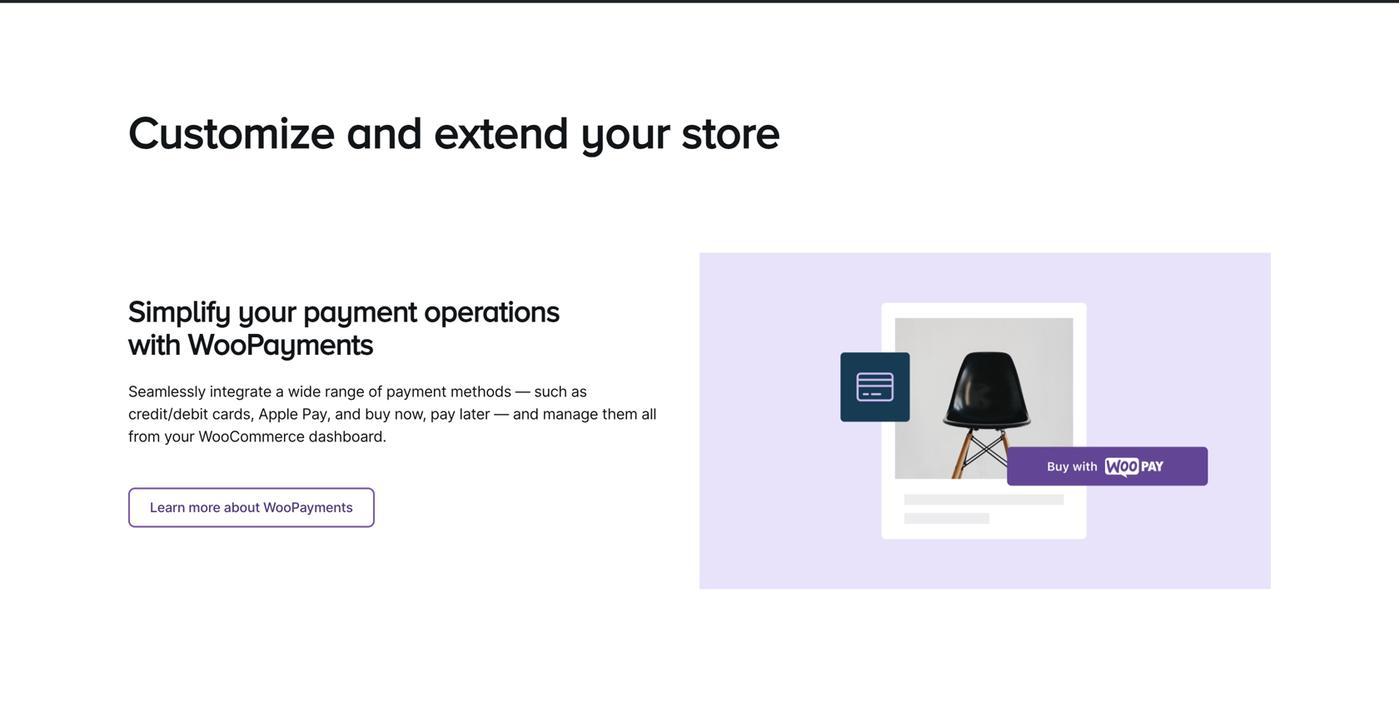 Task type: describe. For each thing, give the bounding box(es) containing it.
pay,
[[302, 405, 331, 423]]

learn more about woopayments
[[150, 500, 353, 516]]

methods
[[451, 382, 511, 401]]

of
[[368, 382, 382, 401]]

store
[[682, 107, 781, 157]]

payment inside simplify your payment operations with woopayments
[[303, 294, 417, 327]]

seamlessly integrate a wide range of payment methods — such as credit/debit cards, apple pay, and buy now, pay later — and manage them all from your woocommerce dashboard.
[[128, 382, 657, 446]]

your inside simplify your payment operations with woopayments
[[238, 294, 296, 327]]

manage
[[543, 405, 598, 423]]

woocommerce
[[199, 427, 305, 446]]

customize and extend your store
[[128, 107, 781, 157]]

all
[[642, 405, 657, 423]]

1 vertical spatial woopayments
[[263, 500, 353, 516]]

a
[[276, 382, 284, 401]]

as
[[571, 382, 587, 401]]

1 horizontal spatial —
[[515, 382, 530, 401]]

extend
[[434, 107, 569, 157]]

your inside seamlessly integrate a wide range of payment methods — such as credit/debit cards, apple pay, and buy now, pay later — and manage them all from your woocommerce dashboard.
[[164, 427, 195, 446]]

operations
[[424, 294, 560, 327]]



Task type: locate. For each thing, give the bounding box(es) containing it.
1 vertical spatial your
[[238, 294, 296, 327]]

learn more about woopayments link
[[128, 488, 375, 528]]

0 horizontal spatial your
[[164, 427, 195, 446]]

1 vertical spatial payment
[[386, 382, 447, 401]]

dashboard.
[[309, 427, 387, 446]]

0 vertical spatial payment
[[303, 294, 417, 327]]

0 vertical spatial —
[[515, 382, 530, 401]]

such
[[534, 382, 567, 401]]

cards,
[[212, 405, 254, 423]]

about
[[224, 500, 260, 516]]

payment up of
[[303, 294, 417, 327]]

1 vertical spatial —
[[494, 405, 509, 423]]

buy
[[365, 405, 391, 423]]

simplify
[[128, 294, 231, 327]]

with
[[128, 327, 181, 360]]

0 vertical spatial your
[[581, 107, 670, 157]]

wide
[[288, 382, 321, 401]]

customize
[[128, 107, 335, 157]]

simplify your payment operations with woopayments
[[128, 294, 560, 360]]

woopayments up a
[[188, 327, 373, 360]]

payment up now,
[[386, 382, 447, 401]]

woopayments inside simplify your payment operations with woopayments
[[188, 327, 373, 360]]

your
[[581, 107, 670, 157], [238, 294, 296, 327], [164, 427, 195, 446]]

now,
[[395, 405, 426, 423]]

payment inside seamlessly integrate a wide range of payment methods — such as credit/debit cards, apple pay, and buy now, pay later — and manage them all from your woocommerce dashboard.
[[386, 382, 447, 401]]

credit/debit
[[128, 405, 208, 423]]

— right later
[[494, 405, 509, 423]]

range
[[325, 382, 364, 401]]

0 vertical spatial woopayments
[[188, 327, 373, 360]]

and
[[347, 107, 423, 157], [335, 405, 361, 423], [513, 405, 539, 423]]

from
[[128, 427, 160, 446]]

payment
[[303, 294, 417, 327], [386, 382, 447, 401]]

— left such
[[515, 382, 530, 401]]

later
[[460, 405, 490, 423]]

apple
[[258, 405, 298, 423]]

them
[[602, 405, 638, 423]]

0 horizontal spatial —
[[494, 405, 509, 423]]

woopayments right about
[[263, 500, 353, 516]]

2 horizontal spatial your
[[581, 107, 670, 157]]

pay
[[430, 405, 456, 423]]

learn
[[150, 500, 185, 516]]

1 horizontal spatial your
[[238, 294, 296, 327]]

woopayments
[[188, 327, 373, 360], [263, 500, 353, 516]]

—
[[515, 382, 530, 401], [494, 405, 509, 423]]

2 vertical spatial your
[[164, 427, 195, 446]]

more
[[189, 500, 220, 516]]

seamlessly
[[128, 382, 206, 401]]

integrate
[[210, 382, 272, 401]]



Task type: vqa. For each thing, say whether or not it's contained in the screenshot.
the left it
no



